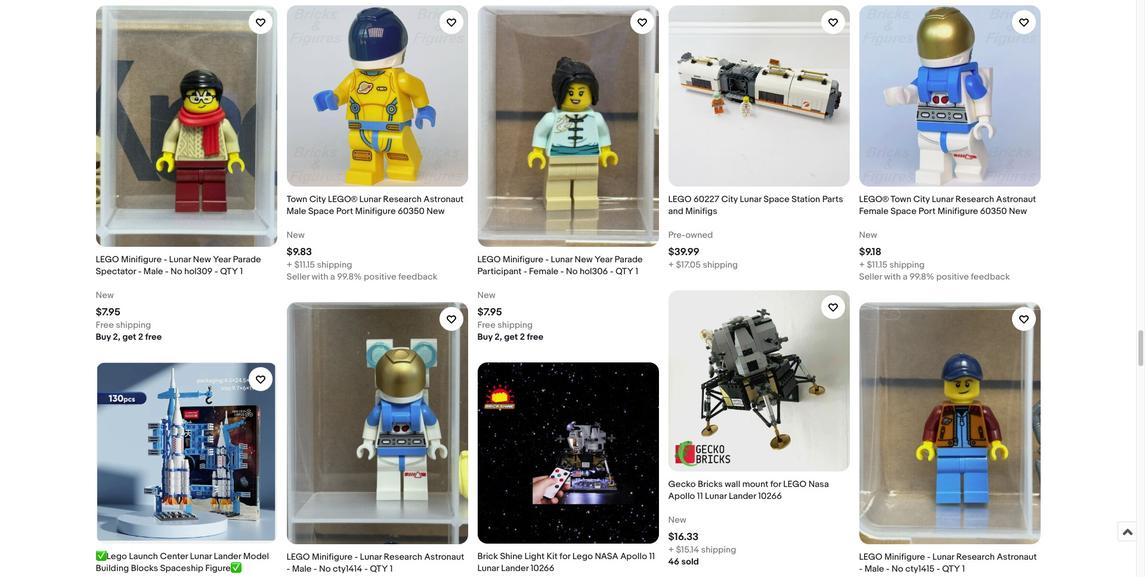 Task type: locate. For each thing, give the bounding box(es) containing it.
space inside the lego 60227 city lunar space station parts and minifigs
[[764, 194, 790, 205]]

+ inside pre-owned $39.99 + $17.05 shipping
[[669, 260, 674, 271]]

$7.95 text field
[[96, 307, 120, 319], [478, 307, 502, 319]]

1 horizontal spatial female
[[860, 206, 889, 217]]

lego minifigure - lunar new year parade participant - female - no hol306 - qty 1
[[478, 254, 643, 278]]

lander for gecko
[[729, 491, 757, 503]]

space inside lego® town city lunar research astronaut female space port minifigure 60350 new
[[891, 206, 917, 217]]

0 vertical spatial female
[[860, 206, 889, 217]]

qty right hol306
[[616, 266, 634, 278]]

free for lego minifigure - lunar new year parade spectator - male - no hol309 - qty 1
[[96, 320, 114, 331]]

10266 for mount
[[759, 491, 782, 503]]

10266 down the light
[[531, 564, 555, 575]]

with inside the new $9.83 + $11.15 shipping seller with a 99.8% positive feedback
[[312, 272, 328, 283]]

apollo for gecko bricks wall mount for lego nasa apollo 11 lunar lander 10266
[[669, 491, 695, 503]]

kit
[[547, 552, 558, 563]]

1 vertical spatial female
[[529, 266, 559, 278]]

seller down $9.18 text box
[[860, 272, 883, 283]]

1 horizontal spatial apollo
[[669, 491, 695, 503]]

minifigure
[[355, 206, 396, 217], [938, 206, 979, 217], [121, 254, 162, 266], [503, 254, 544, 266], [312, 552, 353, 563], [885, 552, 926, 563]]

get
[[122, 332, 136, 343], [504, 332, 518, 343]]

2 buy from the left
[[478, 332, 493, 343]]

space for $9.83
[[308, 206, 334, 217]]

for right "kit"
[[560, 552, 571, 563]]

+ down $9.18
[[860, 260, 865, 271]]

lunar inside lego minifigure - lunar new year parade participant - female - no hol306 - qty 1
[[551, 254, 573, 266]]

2 positive from the left
[[937, 272, 969, 283]]

lunar for ✅lego launch center lunar lander model building blocks spaceship figure✅
[[190, 552, 212, 563]]

1 horizontal spatial year
[[595, 254, 613, 266]]

city inside lego® town city lunar research astronaut female space port minifigure 60350 new
[[914, 194, 930, 205]]

new text field down participant
[[478, 290, 496, 302]]

cty1414
[[333, 564, 363, 575]]

1 horizontal spatial $7.95 text field
[[478, 307, 502, 319]]

female inside lego® town city lunar research astronaut female space port minifigure 60350 new
[[860, 206, 889, 217]]

buy for lego minifigure - lunar new year parade participant - female - no hol306 - qty 1
[[478, 332, 493, 343]]

New text field
[[287, 230, 305, 242]]

pre-owned $39.99 + $17.05 shipping
[[669, 230, 738, 271]]

positive inside the new $9.83 + $11.15 shipping seller with a 99.8% positive feedback
[[364, 272, 397, 283]]

a inside the new $9.83 + $11.15 shipping seller with a 99.8% positive feedback
[[330, 272, 335, 283]]

astronaut for lego® town city lunar research astronaut female space port minifigure 60350 new
[[997, 194, 1037, 205]]

1 free shipping text field from the left
[[96, 320, 151, 332]]

year inside lego minifigure - lunar new year parade spectator - male - no hol309 - qty 1
[[213, 254, 231, 266]]

brick shine light kit for lego nasa apollo 11 lunar lander 10266
[[478, 552, 655, 575]]

astronaut inside lego minifigure - lunar research astronaut - male - no cty1415 - qty 1
[[997, 552, 1037, 563]]

2 town from the left
[[891, 194, 912, 205]]

lego®
[[328, 194, 358, 205], [860, 194, 889, 205]]

1 horizontal spatial feedback
[[971, 272, 1011, 283]]

$11.15 inside the new $9.83 + $11.15 shipping seller with a 99.8% positive feedback
[[295, 260, 315, 271]]

1 inside lego minifigure - lunar new year parade spectator - male - no hol309 - qty 1
[[240, 266, 243, 278]]

✅lego
[[96, 552, 127, 563]]

parade for lego minifigure - lunar new year parade participant - female - no hol306 - qty 1
[[615, 254, 643, 266]]

2 2 from the left
[[520, 332, 525, 343]]

1 $7.95 text field from the left
[[96, 307, 120, 319]]

$7.95 text field for lego minifigure - lunar new year parade participant - female - no hol306 - qty 1
[[478, 307, 502, 319]]

1
[[240, 266, 243, 278], [636, 266, 639, 278], [390, 564, 393, 575], [963, 564, 966, 575]]

60350
[[398, 206, 425, 217], [981, 206, 1008, 217]]

parade inside lego minifigure - lunar new year parade spectator - male - no hol309 - qty 1
[[233, 254, 261, 266]]

1 free from the left
[[96, 320, 114, 331]]

male inside lego minifigure - lunar new year parade spectator - male - no hol309 - qty 1
[[144, 266, 163, 278]]

2, for participant
[[495, 332, 502, 343]]

for inside brick shine light kit for lego nasa apollo 11 lunar lander 10266
[[560, 552, 571, 563]]

2 free shipping text field from the left
[[478, 320, 533, 332]]

1 positive from the left
[[364, 272, 397, 283]]

lego minifigure - lunar research astronaut - male - no cty1414 - qty 1 link
[[287, 303, 468, 578]]

minifigure up participant
[[503, 254, 544, 266]]

free
[[145, 332, 162, 343], [527, 332, 544, 343]]

1 feedback from the left
[[399, 272, 438, 283]]

lunar inside 'lego minifigure - lunar research astronaut - male - no cty1414 - qty 1'
[[360, 552, 382, 563]]

2 parade from the left
[[615, 254, 643, 266]]

0 vertical spatial for
[[771, 479, 782, 491]]

city up $9.83
[[310, 194, 326, 205]]

1 vertical spatial apollo
[[621, 552, 647, 563]]

11 inside brick shine light kit for lego nasa apollo 11 lunar lander 10266
[[649, 552, 655, 563]]

1 new $7.95 free shipping buy 2, get 2 free from the left
[[96, 290, 162, 343]]

city for $39.99
[[722, 194, 738, 205]]

1 horizontal spatial lego®
[[860, 194, 889, 205]]

0 horizontal spatial positive
[[364, 272, 397, 283]]

new inside lego minifigure - lunar new year parade participant - female - no hol306 - qty 1
[[575, 254, 593, 266]]

new $7.95 free shipping buy 2, get 2 free
[[96, 290, 162, 343], [478, 290, 544, 343]]

port inside lego® town city lunar research astronaut female space port minifigure 60350 new
[[919, 206, 936, 217]]

1 horizontal spatial space
[[764, 194, 790, 205]]

seller with a 99.8% positive feedback text field for $9.18
[[860, 272, 1011, 283]]

research inside lego minifigure - lunar research astronaut - male - no cty1415 - qty 1
[[957, 552, 995, 563]]

new text field for lego minifigure - lunar new year parade participant - female - no hol306 - qty 1
[[478, 290, 496, 302]]

hol309
[[184, 266, 213, 278]]

+ for $16.33
[[669, 545, 674, 556]]

qty right cty1415
[[943, 564, 961, 575]]

11 left 46 at the bottom of the page
[[649, 552, 655, 563]]

space up $9.83 text box
[[308, 206, 334, 217]]

1 horizontal spatial parade
[[615, 254, 643, 266]]

1 town from the left
[[287, 194, 308, 205]]

1 horizontal spatial town
[[891, 194, 912, 205]]

$7.95 text field up buy 2, get 2 free text field at the left
[[96, 307, 120, 319]]

male up new text box
[[287, 206, 306, 217]]

1 2 from the left
[[138, 332, 143, 343]]

0 horizontal spatial parade
[[233, 254, 261, 266]]

qty right cty1414
[[370, 564, 388, 575]]

0 horizontal spatial $11.15
[[295, 260, 315, 271]]

$7.95 up buy 2, get 2 free text field at the left
[[96, 307, 120, 319]]

with inside new $9.18 + $11.15 shipping seller with a 99.8% positive feedback
[[885, 272, 901, 283]]

$9.83 text field
[[287, 246, 312, 258]]

port up new $9.18 + $11.15 shipping seller with a 99.8% positive feedback
[[919, 206, 936, 217]]

with
[[312, 272, 328, 283], [885, 272, 901, 283]]

no left cty1414
[[319, 564, 331, 575]]

space
[[764, 194, 790, 205], [308, 206, 334, 217], [891, 206, 917, 217]]

a for $9.83
[[330, 272, 335, 283]]

female inside lego minifigure - lunar new year parade participant - female - no hol306 - qty 1
[[529, 266, 559, 278]]

sold
[[682, 557, 699, 568]]

1 seller with a 99.8% positive feedback text field from the left
[[287, 272, 438, 283]]

seller inside new $9.18 + $11.15 shipping seller with a 99.8% positive feedback
[[860, 272, 883, 283]]

2 seller with a 99.8% positive feedback text field from the left
[[860, 272, 1011, 283]]

10266 inside brick shine light kit for lego nasa apollo 11 lunar lander 10266
[[531, 564, 555, 575]]

for right the mount at the right
[[771, 479, 782, 491]]

new $7.95 free shipping buy 2, get 2 free down the spectator
[[96, 290, 162, 343]]

shipping inside pre-owned $39.99 + $17.05 shipping
[[703, 260, 738, 271]]

1 horizontal spatial 99.8%
[[910, 272, 935, 283]]

feedback for $9.83
[[399, 272, 438, 283]]

apollo down gecko on the bottom of the page
[[669, 491, 695, 503]]

lunar inside "town city lego® lunar research astronaut male space port minifigure 60350 new"
[[360, 194, 381, 205]]

✅lego launch center lunar lander model building blocks spaceship figure✅ link
[[96, 363, 277, 578]]

2 new $7.95 free shipping buy 2, get 2 free from the left
[[478, 290, 544, 343]]

no left hol306
[[566, 266, 578, 278]]

2 year from the left
[[595, 254, 613, 266]]

+ up 46 at the bottom of the page
[[669, 545, 674, 556]]

+ for $9.83
[[287, 260, 293, 271]]

for inside gecko bricks wall mount for lego nasa apollo 11 lunar lander 10266
[[771, 479, 782, 491]]

0 horizontal spatial city
[[310, 194, 326, 205]]

1 60350 from the left
[[398, 206, 425, 217]]

2 99.8% from the left
[[910, 272, 935, 283]]

lander
[[729, 491, 757, 503], [214, 552, 241, 563], [501, 564, 529, 575]]

female
[[860, 206, 889, 217], [529, 266, 559, 278]]

male
[[287, 206, 306, 217], [144, 266, 163, 278], [292, 564, 312, 575], [865, 564, 885, 575]]

0 horizontal spatial free
[[145, 332, 162, 343]]

2 $7.95 from the left
[[478, 307, 502, 319]]

1 right cty1414
[[390, 564, 393, 575]]

new text field up $9.18
[[860, 230, 878, 242]]

lego
[[669, 194, 692, 205], [96, 254, 119, 266], [478, 254, 501, 266], [784, 479, 807, 491], [287, 552, 310, 563], [860, 552, 883, 563]]

1 horizontal spatial buy
[[478, 332, 493, 343]]

male left cty1414
[[292, 564, 312, 575]]

lunar for lego minifigure - lunar research astronaut - male - no cty1414 - qty 1
[[360, 552, 382, 563]]

a for $9.18
[[903, 272, 908, 283]]

+ $17.05 shipping text field
[[669, 260, 738, 272]]

qty inside 'lego minifigure - lunar research astronaut - male - no cty1414 - qty 1'
[[370, 564, 388, 575]]

New text field
[[860, 230, 878, 242], [96, 290, 114, 302], [478, 290, 496, 302], [669, 515, 687, 527]]

1 lego® from the left
[[328, 194, 358, 205]]

lego inside 'lego minifigure - lunar research astronaut - male - no cty1414 - qty 1'
[[287, 552, 310, 563]]

lunar inside lego minifigure - lunar research astronaut - male - no cty1415 - qty 1
[[933, 552, 955, 563]]

free shipping text field down participant
[[478, 320, 533, 332]]

lego minifigure - lunar new year parade spectator - male - no hol309 - qty 1
[[96, 254, 261, 278]]

city up new $9.18 + $11.15 shipping seller with a 99.8% positive feedback
[[914, 194, 930, 205]]

+ inside the new $9.83 + $11.15 shipping seller with a 99.8% positive feedback
[[287, 260, 293, 271]]

new $7.95 free shipping buy 2, get 2 free for participant
[[478, 290, 544, 343]]

2 free from the left
[[478, 320, 496, 331]]

brick shine light kit for lego nasa apollo 11 lunar lander 10266 link
[[478, 363, 659, 578]]

free for lego minifigure - lunar new year parade participant - female - no hol306 - qty 1
[[478, 320, 496, 331]]

minifigure up cty1414
[[312, 552, 353, 563]]

2
[[138, 332, 143, 343], [520, 332, 525, 343]]

1 parade from the left
[[233, 254, 261, 266]]

0 vertical spatial 11
[[697, 491, 703, 503]]

lunar inside lego® town city lunar research astronaut female space port minifigure 60350 new
[[932, 194, 954, 205]]

new inside new $9.18 + $11.15 shipping seller with a 99.8% positive feedback
[[860, 230, 878, 241]]

2,
[[113, 332, 120, 343], [495, 332, 502, 343]]

0 horizontal spatial new $7.95 free shipping buy 2, get 2 free
[[96, 290, 162, 343]]

seller inside the new $9.83 + $11.15 shipping seller with a 99.8% positive feedback
[[287, 272, 310, 283]]

shipping inside 'new $16.33 + $15.14 shipping 46 sold'
[[702, 545, 737, 556]]

0 horizontal spatial seller
[[287, 272, 310, 283]]

$7.95 text field up buy 2, get 2 free text box
[[478, 307, 502, 319]]

0 horizontal spatial a
[[330, 272, 335, 283]]

11 down bricks
[[697, 491, 703, 503]]

new inside "town city lego® lunar research astronaut male space port minifigure 60350 new"
[[427, 206, 445, 217]]

minifigure inside lego minifigure - lunar new year parade participant - female - no hol306 - qty 1
[[503, 254, 544, 266]]

seller for $9.18
[[860, 272, 883, 283]]

lunar
[[360, 194, 381, 205], [740, 194, 762, 205], [932, 194, 954, 205], [169, 254, 191, 266], [551, 254, 573, 266], [705, 491, 727, 503], [190, 552, 212, 563], [360, 552, 382, 563], [933, 552, 955, 563], [478, 564, 499, 575]]

99.8% inside the new $9.83 + $11.15 shipping seller with a 99.8% positive feedback
[[337, 272, 362, 283]]

1 horizontal spatial free shipping text field
[[478, 320, 533, 332]]

and
[[669, 206, 684, 217]]

1 right hol309
[[240, 266, 243, 278]]

no inside lego minifigure - lunar new year parade participant - female - no hol306 - qty 1
[[566, 266, 578, 278]]

seller down $9.83
[[287, 272, 310, 283]]

spaceship
[[160, 564, 203, 575]]

feedback for $9.18
[[971, 272, 1011, 283]]

0 horizontal spatial get
[[122, 332, 136, 343]]

new text field for lego minifigure - lunar new year parade spectator - male - no hol309 - qty 1
[[96, 290, 114, 302]]

city
[[310, 194, 326, 205], [722, 194, 738, 205], [914, 194, 930, 205]]

lunar for lego minifigure - lunar new year parade participant - female - no hol306 - qty 1
[[551, 254, 573, 266]]

city inside the lego 60227 city lunar space station parts and minifigs
[[722, 194, 738, 205]]

new $7.95 free shipping buy 2, get 2 free down participant
[[478, 290, 544, 343]]

1 horizontal spatial lander
[[501, 564, 529, 575]]

2 feedback from the left
[[971, 272, 1011, 283]]

Free shipping text field
[[96, 320, 151, 332], [478, 320, 533, 332]]

1 free from the left
[[145, 332, 162, 343]]

$11.15
[[295, 260, 315, 271], [867, 260, 888, 271]]

2, for spectator
[[113, 332, 120, 343]]

2 horizontal spatial city
[[914, 194, 930, 205]]

feedback inside the new $9.83 + $11.15 shipping seller with a 99.8% positive feedback
[[399, 272, 438, 283]]

11 inside gecko bricks wall mount for lego nasa apollo 11 lunar lander 10266
[[697, 491, 703, 503]]

$11.15 down $9.83 text box
[[295, 260, 315, 271]]

for for kit
[[560, 552, 571, 563]]

qty inside lego minifigure - lunar new year parade participant - female - no hol306 - qty 1
[[616, 266, 634, 278]]

apollo right the nasa
[[621, 552, 647, 563]]

female up $9.18
[[860, 206, 889, 217]]

1 horizontal spatial $11.15
[[867, 260, 888, 271]]

0 vertical spatial lander
[[729, 491, 757, 503]]

space up new $9.18 + $11.15 shipping seller with a 99.8% positive feedback
[[891, 206, 917, 217]]

lander up figure✅
[[214, 552, 241, 563]]

minifigure up cty1415
[[885, 552, 926, 563]]

free for male
[[145, 332, 162, 343]]

qty
[[220, 266, 238, 278], [616, 266, 634, 278], [370, 564, 388, 575], [943, 564, 961, 575]]

astronaut inside lego® town city lunar research astronaut female space port minifigure 60350 new
[[997, 194, 1037, 205]]

lunar inside the lego 60227 city lunar space station parts and minifigs
[[740, 194, 762, 205]]

46 sold text field
[[669, 557, 699, 569]]

1 horizontal spatial 2
[[520, 332, 525, 343]]

+ inside 'new $16.33 + $15.14 shipping 46 sold'
[[669, 545, 674, 556]]

astronaut for town city lego® lunar research astronaut male space port minifigure 60350 new
[[424, 194, 464, 205]]

minifigure inside "town city lego® lunar research astronaut male space port minifigure 60350 new"
[[355, 206, 396, 217]]

free for female
[[527, 332, 544, 343]]

10266 for kit
[[531, 564, 555, 575]]

no left cty1415
[[892, 564, 904, 575]]

research inside lego® town city lunar research astronaut female space port minifigure 60350 new
[[956, 194, 995, 205]]

space inside "town city lego® lunar research astronaut male space port minifigure 60350 new"
[[308, 206, 334, 217]]

lander down shine
[[501, 564, 529, 575]]

lego minifigure - lunar research astronaut - male - no cty1415 - qty 1 link
[[860, 303, 1041, 578]]

1 with from the left
[[312, 272, 328, 283]]

research inside 'lego minifigure - lunar research astronaut - male - no cty1414 - qty 1'
[[384, 552, 423, 563]]

0 horizontal spatial $7.95
[[96, 307, 120, 319]]

space left 'station'
[[764, 194, 790, 205]]

lander inside gecko bricks wall mount for lego nasa apollo 11 lunar lander 10266
[[729, 491, 757, 503]]

minifigure up the new $9.83 + $11.15 shipping seller with a 99.8% positive feedback
[[355, 206, 396, 217]]

buy
[[96, 332, 111, 343], [478, 332, 493, 343]]

0 horizontal spatial 99.8%
[[337, 272, 362, 283]]

1 seller from the left
[[287, 272, 310, 283]]

new text field down the spectator
[[96, 290, 114, 302]]

0 horizontal spatial port
[[336, 206, 353, 217]]

-
[[164, 254, 167, 266], [546, 254, 549, 266], [138, 266, 142, 278], [165, 266, 169, 278], [215, 266, 218, 278], [524, 266, 527, 278], [561, 266, 564, 278], [610, 266, 614, 278], [355, 552, 358, 563], [928, 552, 931, 563], [287, 564, 290, 575], [314, 564, 317, 575], [365, 564, 368, 575], [860, 564, 863, 575], [887, 564, 890, 575], [937, 564, 941, 575]]

1 vertical spatial lander
[[214, 552, 241, 563]]

lego minifigure - lunar research astronaut - male - no cty1414 - qty 1
[[287, 552, 464, 575]]

0 horizontal spatial for
[[560, 552, 571, 563]]

get for participant
[[504, 332, 518, 343]]

research for lego minifigure - lunar research astronaut - male - no cty1414 - qty 1
[[384, 552, 423, 563]]

year
[[213, 254, 231, 266], [595, 254, 613, 266]]

parts
[[823, 194, 844, 205]]

0 horizontal spatial lander
[[214, 552, 241, 563]]

feedback inside new $9.18 + $11.15 shipping seller with a 99.8% positive feedback
[[971, 272, 1011, 283]]

no inside lego minifigure - lunar new year parade spectator - male - no hol309 - qty 1
[[171, 266, 182, 278]]

1 horizontal spatial seller
[[860, 272, 883, 283]]

60350 inside lego® town city lunar research astronaut female space port minifigure 60350 new
[[981, 206, 1008, 217]]

0 horizontal spatial 2
[[138, 332, 143, 343]]

2 horizontal spatial space
[[891, 206, 917, 217]]

2 lego® from the left
[[860, 194, 889, 205]]

minifigure up the spectator
[[121, 254, 162, 266]]

0 horizontal spatial town
[[287, 194, 308, 205]]

gecko bricks wall mount for lego nasa apollo 11 lunar lander 10266
[[669, 479, 829, 503]]

seller for $9.83
[[287, 272, 310, 283]]

female right participant
[[529, 266, 559, 278]]

minifigure inside lego minifigure - lunar new year parade spectator - male - no hol309 - qty 1
[[121, 254, 162, 266]]

2 seller from the left
[[860, 272, 883, 283]]

0 horizontal spatial female
[[529, 266, 559, 278]]

launch
[[129, 552, 158, 563]]

1 vertical spatial for
[[560, 552, 571, 563]]

$7.95 up buy 2, get 2 free text box
[[478, 307, 502, 319]]

1 horizontal spatial for
[[771, 479, 782, 491]]

seller
[[287, 272, 310, 283], [860, 272, 883, 283]]

0 horizontal spatial buy
[[96, 332, 111, 343]]

99.8%
[[337, 272, 362, 283], [910, 272, 935, 283]]

2 port from the left
[[919, 206, 936, 217]]

0 horizontal spatial space
[[308, 206, 334, 217]]

1 $11.15 from the left
[[295, 260, 315, 271]]

60350 for $9.83
[[398, 206, 425, 217]]

city right 60227
[[722, 194, 738, 205]]

1 right hol306
[[636, 266, 639, 278]]

2 60350 from the left
[[981, 206, 1008, 217]]

nasa
[[595, 552, 619, 563]]

lunar inside lego minifigure - lunar new year parade spectator - male - no hol309 - qty 1
[[169, 254, 191, 266]]

Seller with a 99.8% positive feedback text field
[[287, 272, 438, 283], [860, 272, 1011, 283]]

10266 inside gecko bricks wall mount for lego nasa apollo 11 lunar lander 10266
[[759, 491, 782, 503]]

1 port from the left
[[336, 206, 353, 217]]

lego inside lego minifigure - lunar research astronaut - male - no cty1415 - qty 1
[[860, 552, 883, 563]]

2 free from the left
[[527, 332, 544, 343]]

for
[[771, 479, 782, 491], [560, 552, 571, 563]]

1 horizontal spatial with
[[885, 272, 901, 283]]

astronaut inside "town city lego® lunar research astronaut male space port minifigure 60350 new"
[[424, 194, 464, 205]]

2 vertical spatial lander
[[501, 564, 529, 575]]

a
[[330, 272, 335, 283], [903, 272, 908, 283]]

1 $7.95 from the left
[[96, 307, 120, 319]]

1 right cty1415
[[963, 564, 966, 575]]

+
[[287, 260, 293, 271], [669, 260, 674, 271], [860, 260, 865, 271], [669, 545, 674, 556]]

1 horizontal spatial a
[[903, 272, 908, 283]]

0 horizontal spatial free shipping text field
[[96, 320, 151, 332]]

town
[[287, 194, 308, 205], [891, 194, 912, 205]]

1 horizontal spatial city
[[722, 194, 738, 205]]

1 buy from the left
[[96, 332, 111, 343]]

10266 down the mount at the right
[[759, 491, 782, 503]]

with for $9.83
[[312, 272, 328, 283]]

parade
[[233, 254, 261, 266], [615, 254, 643, 266]]

new text field for lego® town city lunar research astronaut female space port minifigure 60350 new
[[860, 230, 878, 242]]

port up the new $9.83 + $11.15 shipping seller with a 99.8% positive feedback
[[336, 206, 353, 217]]

1 horizontal spatial free
[[527, 332, 544, 343]]

lander down wall
[[729, 491, 757, 503]]

$11.15 down $9.18
[[867, 260, 888, 271]]

$7.95
[[96, 307, 120, 319], [478, 307, 502, 319]]

1 horizontal spatial seller with a 99.8% positive feedback text field
[[860, 272, 1011, 283]]

2 for spectator
[[138, 332, 143, 343]]

0 horizontal spatial $7.95 text field
[[96, 307, 120, 319]]

$11.15 inside new $9.18 + $11.15 shipping seller with a 99.8% positive feedback
[[867, 260, 888, 271]]

parade left $9.83
[[233, 254, 261, 266]]

99.8% for $9.18
[[910, 272, 935, 283]]

feedback
[[399, 272, 438, 283], [971, 272, 1011, 283]]

research for town city lego® lunar research astronaut male space port minifigure 60350 new
[[383, 194, 422, 205]]

0 horizontal spatial 2,
[[113, 332, 120, 343]]

qty right hol309
[[220, 266, 238, 278]]

1 horizontal spatial 11
[[697, 491, 703, 503]]

2 get from the left
[[504, 332, 518, 343]]

0 horizontal spatial lego®
[[328, 194, 358, 205]]

99.8% inside new $9.18 + $11.15 shipping seller with a 99.8% positive feedback
[[910, 272, 935, 283]]

+ left $17.05
[[669, 260, 674, 271]]

lunar inside ✅lego launch center lunar lander model building blocks spaceship figure✅
[[190, 552, 212, 563]]

1 a from the left
[[330, 272, 335, 283]]

2 $7.95 text field from the left
[[478, 307, 502, 319]]

1 inside lego minifigure - lunar research astronaut - male - no cty1415 - qty 1
[[963, 564, 966, 575]]

free shipping text field down the spectator
[[96, 320, 151, 332]]

$15.14
[[676, 545, 700, 556]]

new
[[427, 206, 445, 217], [1010, 206, 1028, 217], [287, 230, 305, 241], [860, 230, 878, 241], [193, 254, 211, 266], [575, 254, 593, 266], [96, 290, 114, 302], [478, 290, 496, 302], [669, 515, 687, 527]]

astronaut
[[424, 194, 464, 205], [997, 194, 1037, 205], [425, 552, 464, 563], [997, 552, 1037, 563]]

year for hol309
[[213, 254, 231, 266]]

minifigure inside 'lego minifigure - lunar research astronaut - male - no cty1414 - qty 1'
[[312, 552, 353, 563]]

0 vertical spatial apollo
[[669, 491, 695, 503]]

no left hol309
[[171, 266, 182, 278]]

male inside lego minifigure - lunar research astronaut - male - no cty1415 - qty 1
[[865, 564, 885, 575]]

1 horizontal spatial $7.95
[[478, 307, 502, 319]]

free shipping text field for participant
[[478, 320, 533, 332]]

1 2, from the left
[[113, 332, 120, 343]]

1 horizontal spatial positive
[[937, 272, 969, 283]]

11
[[697, 491, 703, 503], [649, 552, 655, 563]]

minifigure inside lego minifigure - lunar research astronaut - male - no cty1415 - qty 1
[[885, 552, 926, 563]]

0 horizontal spatial free
[[96, 320, 114, 331]]

apollo
[[669, 491, 695, 503], [621, 552, 647, 563]]

1 horizontal spatial 10266
[[759, 491, 782, 503]]

brick
[[478, 552, 498, 563]]

1 horizontal spatial new $7.95 free shipping buy 2, get 2 free
[[478, 290, 544, 343]]

new $7.95 free shipping buy 2, get 2 free for spectator
[[96, 290, 162, 343]]

1 horizontal spatial get
[[504, 332, 518, 343]]

free shipping text field for spectator
[[96, 320, 151, 332]]

no inside 'lego minifigure - lunar research astronaut - male - no cty1414 - qty 1'
[[319, 564, 331, 575]]

positive inside new $9.18 + $11.15 shipping seller with a 99.8% positive feedback
[[937, 272, 969, 283]]

year inside lego minifigure - lunar new year parade participant - female - no hol306 - qty 1
[[595, 254, 613, 266]]

male left cty1415
[[865, 564, 885, 575]]

lego 60227 city lunar space station parts and minifigs
[[669, 194, 844, 217]]

free
[[96, 320, 114, 331], [478, 320, 496, 331]]

2 a from the left
[[903, 272, 908, 283]]

free up buy 2, get 2 free text field at the left
[[96, 320, 114, 331]]

0 horizontal spatial 10266
[[531, 564, 555, 575]]

1 horizontal spatial 2,
[[495, 332, 502, 343]]

1 99.8% from the left
[[337, 272, 362, 283]]

0 horizontal spatial seller with a 99.8% positive feedback text field
[[287, 272, 438, 283]]

no
[[171, 266, 182, 278], [566, 266, 578, 278], [319, 564, 331, 575], [892, 564, 904, 575]]

new inside 'new $16.33 + $15.14 shipping 46 sold'
[[669, 515, 687, 527]]

+ inside new $9.18 + $11.15 shipping seller with a 99.8% positive feedback
[[860, 260, 865, 271]]

apollo inside gecko bricks wall mount for lego nasa apollo 11 lunar lander 10266
[[669, 491, 695, 503]]

lego inside lego minifigure - lunar new year parade participant - female - no hol306 - qty 1
[[478, 254, 501, 266]]

1 get from the left
[[122, 332, 136, 343]]

60350 for $9.18
[[981, 206, 1008, 217]]

shipping
[[317, 260, 352, 271], [703, 260, 738, 271], [890, 260, 925, 271], [116, 320, 151, 331], [498, 320, 533, 331], [702, 545, 737, 556]]

2 2, from the left
[[495, 332, 502, 343]]

2 horizontal spatial lander
[[729, 491, 757, 503]]

new inside lego minifigure - lunar new year parade spectator - male - no hol309 - qty 1
[[193, 254, 211, 266]]

new text field for gecko bricks wall mount for lego nasa apollo 11 lunar lander 10266
[[669, 515, 687, 527]]

10266
[[759, 491, 782, 503], [531, 564, 555, 575]]

male right the spectator
[[144, 266, 163, 278]]

$11.15 for $9.83
[[295, 260, 315, 271]]

1 city from the left
[[310, 194, 326, 205]]

lego for lego 60227 city lunar space station parts and minifigs
[[669, 194, 692, 205]]

1 vertical spatial 11
[[649, 552, 655, 563]]

0 vertical spatial 10266
[[759, 491, 782, 503]]

2 $11.15 from the left
[[867, 260, 888, 271]]

lander inside brick shine light kit for lego nasa apollo 11 lunar lander 10266
[[501, 564, 529, 575]]

research inside "town city lego® lunar research astronaut male space port minifigure 60350 new"
[[383, 194, 422, 205]]

1 horizontal spatial port
[[919, 206, 936, 217]]

astronaut inside 'lego minifigure - lunar research astronaut - male - no cty1414 - qty 1'
[[425, 552, 464, 563]]

60350 inside "town city lego® lunar research astronaut male space port minifigure 60350 new"
[[398, 206, 425, 217]]

port
[[336, 206, 353, 217], [919, 206, 936, 217]]

a inside new $9.18 + $11.15 shipping seller with a 99.8% positive feedback
[[903, 272, 908, 283]]

research
[[383, 194, 422, 205], [956, 194, 995, 205], [384, 552, 423, 563], [957, 552, 995, 563]]

0 horizontal spatial 11
[[649, 552, 655, 563]]

building
[[96, 564, 129, 575]]

1 horizontal spatial free
[[478, 320, 496, 331]]

0 horizontal spatial with
[[312, 272, 328, 283]]

1 horizontal spatial 60350
[[981, 206, 1008, 217]]

3 city from the left
[[914, 194, 930, 205]]

0 horizontal spatial feedback
[[399, 272, 438, 283]]

Buy 2, get 2 free text field
[[478, 332, 544, 344]]

0 horizontal spatial year
[[213, 254, 231, 266]]

lego® town city lunar research astronaut female space port minifigure 60350 new
[[860, 194, 1037, 217]]

2 city from the left
[[722, 194, 738, 205]]

parade left the $39.99 text box
[[615, 254, 643, 266]]

1 vertical spatial 10266
[[531, 564, 555, 575]]

0 horizontal spatial apollo
[[621, 552, 647, 563]]

2 with from the left
[[885, 272, 901, 283]]

new text field up "$16.33"
[[669, 515, 687, 527]]

free up buy 2, get 2 free text box
[[478, 320, 496, 331]]

minifigure up new $9.18 + $11.15 shipping seller with a 99.8% positive feedback
[[938, 206, 979, 217]]

positive
[[364, 272, 397, 283], [937, 272, 969, 283]]

parade inside lego minifigure - lunar new year parade participant - female - no hol306 - qty 1
[[615, 254, 643, 266]]

0 horizontal spatial 60350
[[398, 206, 425, 217]]

group
[[96, 5, 1041, 578]]

apollo inside brick shine light kit for lego nasa apollo 11 lunar lander 10266
[[621, 552, 647, 563]]

town city lego® lunar research astronaut male space port minifigure 60350 new
[[287, 194, 464, 217]]

port inside "town city lego® lunar research astronaut male space port minifigure 60350 new"
[[336, 206, 353, 217]]

1 year from the left
[[213, 254, 231, 266]]

+ down $9.83 text box
[[287, 260, 293, 271]]



Task type: describe. For each thing, give the bounding box(es) containing it.
no inside lego minifigure - lunar research astronaut - male - no cty1415 - qty 1
[[892, 564, 904, 575]]

minifigure for lego minifigure - lunar new year parade spectator - male - no hol309 - qty 1
[[121, 254, 162, 266]]

owned
[[686, 230, 713, 241]]

Buy 2, get 2 free text field
[[96, 332, 162, 344]]

buy for lego minifigure - lunar new year parade spectator - male - no hol309 - qty 1
[[96, 332, 111, 343]]

pre-
[[669, 230, 686, 241]]

Pre-owned text field
[[669, 230, 713, 242]]

lunar inside brick shine light kit for lego nasa apollo 11 lunar lander 10266
[[478, 564, 499, 575]]

lego for lego minifigure - lunar new year parade spectator - male - no hol309 - qty 1
[[96, 254, 119, 266]]

positive for $9.83
[[364, 272, 397, 283]]

qty inside lego minifigure - lunar new year parade spectator - male - no hol309 - qty 1
[[220, 266, 238, 278]]

lego minifigure - lunar research astronaut - male - no cty1415 - qty 1
[[860, 552, 1037, 575]]

lunar inside gecko bricks wall mount for lego nasa apollo 11 lunar lander 10266
[[705, 491, 727, 503]]

lego® inside lego® town city lunar research astronaut female space port minifigure 60350 new
[[860, 194, 889, 205]]

hol306
[[580, 266, 608, 278]]

model
[[243, 552, 269, 563]]

new inside lego® town city lunar research astronaut female space port minifigure 60350 new
[[1010, 206, 1028, 217]]

research for lego® town city lunar research astronaut female space port minifigure 60350 new
[[956, 194, 995, 205]]

$9.18
[[860, 246, 882, 258]]

60227
[[694, 194, 720, 205]]

port for $9.83
[[336, 206, 353, 217]]

lunar for town city lego® lunar research astronaut male space port minifigure 60350 new
[[360, 194, 381, 205]]

male inside "town city lego® lunar research astronaut male space port minifigure 60350 new"
[[287, 206, 306, 217]]

$9.83
[[287, 246, 312, 258]]

astronaut for lego minifigure - lunar research astronaut - male - no cty1415 - qty 1
[[997, 552, 1037, 563]]

gecko
[[669, 479, 696, 491]]

$39.99 text field
[[669, 246, 700, 258]]

$9.18 text field
[[860, 246, 882, 258]]

minifigure for lego minifigure - lunar new year parade participant - female - no hol306 - qty 1
[[503, 254, 544, 266]]

spectator
[[96, 266, 136, 278]]

✅lego launch center lunar lander model building blocks spaceship figure✅
[[96, 552, 269, 575]]

11 for gecko bricks wall mount for lego nasa apollo 11 lunar lander 10266
[[697, 491, 703, 503]]

lunar for lego® town city lunar research astronaut female space port minifigure 60350 new
[[932, 194, 954, 205]]

$16.33 text field
[[669, 532, 699, 544]]

get for spectator
[[122, 332, 136, 343]]

lego for lego minifigure - lunar new year parade participant - female - no hol306 - qty 1
[[478, 254, 501, 266]]

cty1415
[[906, 564, 935, 575]]

+ $11.15 shipping text field
[[860, 260, 925, 272]]

+ $11.15 shipping text field
[[287, 260, 352, 272]]

space for $9.18
[[891, 206, 917, 217]]

city inside "town city lego® lunar research astronaut male space port minifigure 60350 new"
[[310, 194, 326, 205]]

11 for brick shine light kit for lego nasa apollo 11 lunar lander 10266
[[649, 552, 655, 563]]

station
[[792, 194, 821, 205]]

minifigure for lego minifigure - lunar research astronaut - male - no cty1414 - qty 1
[[312, 552, 353, 563]]

$17.05
[[676, 260, 701, 271]]

minifigs
[[686, 206, 718, 217]]

lunar for lego 60227 city lunar space station parts and minifigs
[[740, 194, 762, 205]]

blocks
[[131, 564, 158, 575]]

astronaut for lego minifigure - lunar research astronaut - male - no cty1414 - qty 1
[[425, 552, 464, 563]]

$7.95 for lego minifigure - lunar new year parade participant - female - no hol306 - qty 1
[[478, 307, 502, 319]]

center
[[160, 552, 188, 563]]

seller with a 99.8% positive feedback text field for $9.83
[[287, 272, 438, 283]]

minifigure for lego minifigure - lunar research astronaut - male - no cty1415 - qty 1
[[885, 552, 926, 563]]

lego® inside "town city lego® lunar research astronaut male space port minifigure 60350 new"
[[328, 194, 358, 205]]

lego for lego minifigure - lunar research astronaut - male - no cty1414 - qty 1
[[287, 552, 310, 563]]

town inside "town city lego® lunar research astronaut male space port minifigure 60350 new"
[[287, 194, 308, 205]]

group containing $9.83
[[96, 5, 1041, 578]]

city for $9.18
[[914, 194, 930, 205]]

$7.95 for lego minifigure - lunar new year parade spectator - male - no hol309 - qty 1
[[96, 307, 120, 319]]

nasa
[[809, 479, 829, 491]]

$39.99
[[669, 246, 700, 258]]

new inside the new $9.83 + $11.15 shipping seller with a 99.8% positive feedback
[[287, 230, 305, 241]]

$7.95 text field for lego minifigure - lunar new year parade spectator - male - no hol309 - qty 1
[[96, 307, 120, 319]]

2 for participant
[[520, 332, 525, 343]]

new $16.33 + $15.14 shipping 46 sold
[[669, 515, 737, 568]]

positive for $9.18
[[937, 272, 969, 283]]

lunar for lego minifigure - lunar research astronaut - male - no cty1415 - qty 1
[[933, 552, 955, 563]]

town inside lego® town city lunar research astronaut female space port minifigure 60350 new
[[891, 194, 912, 205]]

mount
[[743, 479, 769, 491]]

+ for $9.18
[[860, 260, 865, 271]]

port for $9.18
[[919, 206, 936, 217]]

year for hol306
[[595, 254, 613, 266]]

+ $15.14 shipping text field
[[669, 545, 737, 557]]

wall
[[725, 479, 741, 491]]

shine
[[500, 552, 523, 563]]

new $9.83 + $11.15 shipping seller with a 99.8% positive feedback
[[287, 230, 438, 283]]

new $9.18 + $11.15 shipping seller with a 99.8% positive feedback
[[860, 230, 1011, 283]]

with for $9.18
[[885, 272, 901, 283]]

male inside 'lego minifigure - lunar research astronaut - male - no cty1414 - qty 1'
[[292, 564, 312, 575]]

1 inside 'lego minifigure - lunar research astronaut - male - no cty1414 - qty 1'
[[390, 564, 393, 575]]

$11.15 for $9.18
[[867, 260, 888, 271]]

research for lego minifigure - lunar research astronaut - male - no cty1415 - qty 1
[[957, 552, 995, 563]]

minifigure inside lego® town city lunar research astronaut female space port minifigure 60350 new
[[938, 206, 979, 217]]

$16.33
[[669, 532, 699, 544]]

apollo for brick shine light kit for lego nasa apollo 11 lunar lander 10266
[[621, 552, 647, 563]]

lego inside gecko bricks wall mount for lego nasa apollo 11 lunar lander 10266
[[784, 479, 807, 491]]

shipping inside new $9.18 + $11.15 shipping seller with a 99.8% positive feedback
[[890, 260, 925, 271]]

light
[[525, 552, 545, 563]]

parade for lego minifigure - lunar new year parade spectator - male - no hol309 - qty 1
[[233, 254, 261, 266]]

99.8% for $9.83
[[337, 272, 362, 283]]

lego for lego minifigure - lunar research astronaut - male - no cty1415 - qty 1
[[860, 552, 883, 563]]

bricks
[[698, 479, 723, 491]]

lunar for lego minifigure - lunar new year parade spectator - male - no hol309 - qty 1
[[169, 254, 191, 266]]

participant
[[478, 266, 522, 278]]

figure✅
[[205, 564, 242, 575]]

shipping inside the new $9.83 + $11.15 shipping seller with a 99.8% positive feedback
[[317, 260, 352, 271]]

46
[[669, 557, 680, 568]]

1 inside lego minifigure - lunar new year parade participant - female - no hol306 - qty 1
[[636, 266, 639, 278]]

for for mount
[[771, 479, 782, 491]]

lego
[[573, 552, 593, 563]]

lander inside ✅lego launch center lunar lander model building blocks spaceship figure✅
[[214, 552, 241, 563]]

qty inside lego minifigure - lunar research astronaut - male - no cty1415 - qty 1
[[943, 564, 961, 575]]

lander for brick
[[501, 564, 529, 575]]



Task type: vqa. For each thing, say whether or not it's contained in the screenshot.


